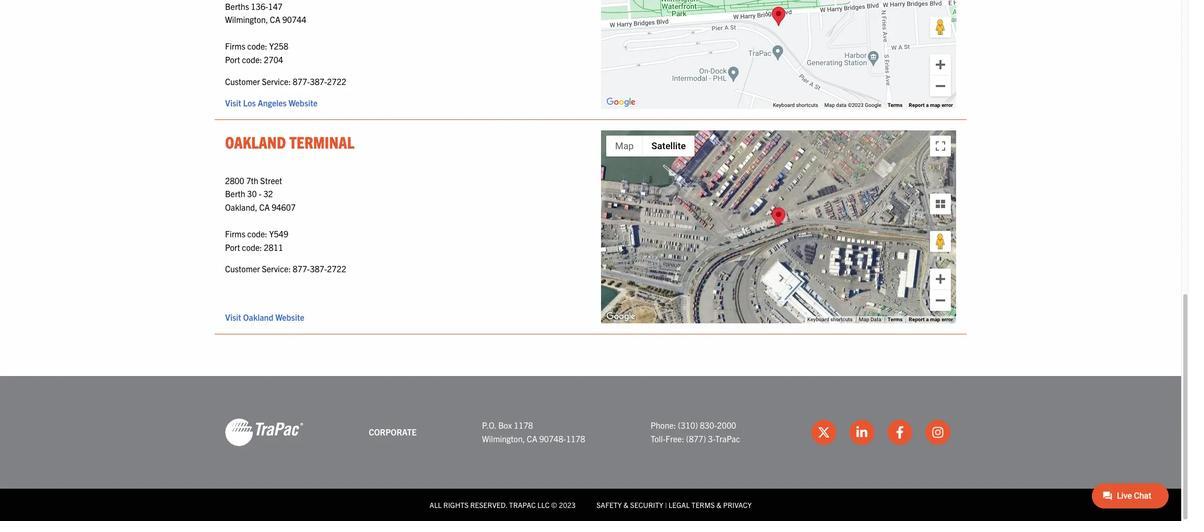Task type: locate. For each thing, give the bounding box(es) containing it.
0 vertical spatial keyboard shortcuts
[[773, 103, 818, 108]]

2 map from the top
[[930, 317, 940, 323]]

terms link for report a map error link associated with the bottommost keyboard shortcuts button
[[888, 317, 903, 323]]

shortcuts for the bottommost keyboard shortcuts button
[[831, 317, 853, 323]]

ca inside berths 136-147 wilmington, ca 90744
[[270, 14, 280, 25]]

port inside firms code:  y258 port code:  2704
[[225, 54, 240, 65]]

terms link right data
[[888, 317, 903, 323]]

customer up los
[[225, 76, 260, 87]]

report a map error for report a map error link associated with the bottommost keyboard shortcuts button
[[909, 317, 953, 323]]

ca left 90748-
[[527, 434, 537, 444]]

ca inside 2800 7th street berth 30 - 32 oakland, ca 94607
[[259, 202, 270, 212]]

firms down 'oakland,'
[[225, 229, 245, 239]]

2 service: from the top
[[262, 264, 291, 274]]

0 vertical spatial 2722
[[327, 76, 346, 87]]

877-
[[293, 76, 310, 87], [293, 264, 310, 274]]

error for the bottommost keyboard shortcuts button
[[942, 317, 953, 323]]

map
[[825, 103, 835, 108], [615, 141, 634, 152], [859, 317, 869, 323]]

1 report a map error from the top
[[909, 103, 953, 108]]

1 vertical spatial error
[[942, 317, 953, 323]]

phone:
[[651, 421, 676, 431]]

visit los angeles website link
[[225, 98, 318, 108]]

visit los angeles website
[[225, 98, 318, 108]]

1178
[[514, 421, 533, 431], [566, 434, 585, 444]]

1 map from the top
[[930, 103, 940, 108]]

footer
[[0, 377, 1181, 522]]

0 vertical spatial report
[[909, 103, 925, 108]]

website
[[289, 98, 318, 108], [275, 312, 304, 323]]

2 report from the top
[[909, 317, 925, 323]]

shortcuts for top keyboard shortcuts button
[[796, 103, 818, 108]]

1 vertical spatial keyboard
[[807, 317, 829, 323]]

terms for report a map error link associated with the bottommost keyboard shortcuts button
[[888, 317, 903, 323]]

1 vertical spatial shortcuts
[[831, 317, 853, 323]]

2800
[[225, 175, 244, 186]]

2800 7th street berth 30 - 32 oakland, ca 94607
[[225, 175, 296, 212]]

2 report a map error link from the top
[[909, 317, 953, 323]]

firms down the berths
[[225, 41, 245, 51]]

0 vertical spatial customer service: 877-387-2722
[[225, 76, 346, 87]]

1 vertical spatial 877-
[[293, 264, 310, 274]]

0 vertical spatial service:
[[262, 76, 291, 87]]

p.o.
[[482, 421, 496, 431]]

angeles
[[258, 98, 287, 108]]

keyboard
[[773, 103, 795, 108], [807, 317, 829, 323]]

los
[[243, 98, 256, 108]]

0 vertical spatial error
[[942, 103, 953, 108]]

2 report a map error from the top
[[909, 317, 953, 323]]

1 a from the top
[[926, 103, 929, 108]]

wilmington, down the berths
[[225, 14, 268, 25]]

1 terms link from the top
[[888, 103, 903, 108]]

wilmington, for 136-
[[225, 14, 268, 25]]

1 & from the left
[[624, 501, 629, 510]]

berths 136-147 wilmington, ca 90744
[[225, 1, 306, 25]]

-
[[259, 189, 262, 199]]

customer down firms code:  y549 port code:  2811
[[225, 264, 260, 274]]

2 877- from the top
[[293, 264, 310, 274]]

2 port from the top
[[225, 242, 240, 253]]

0 vertical spatial a
[[926, 103, 929, 108]]

2 387- from the top
[[310, 264, 327, 274]]

1 vertical spatial firms
[[225, 229, 245, 239]]

1 horizontal spatial 1178
[[566, 434, 585, 444]]

0 vertical spatial customer
[[225, 76, 260, 87]]

oakland
[[225, 132, 286, 152], [243, 312, 273, 323]]

0 vertical spatial shortcuts
[[796, 103, 818, 108]]

1 horizontal spatial keyboard
[[807, 317, 829, 323]]

visit for visit los angeles website
[[225, 98, 241, 108]]

1 vertical spatial customer service: 877-387-2722
[[225, 264, 346, 274]]

wilmington,
[[225, 14, 268, 25], [482, 434, 525, 444]]

terms for report a map error link related to top keyboard shortcuts button
[[888, 103, 903, 108]]

1 google image from the top
[[604, 96, 638, 109]]

map region
[[532, 0, 1067, 173], [564, 64, 965, 331]]

error
[[942, 103, 953, 108], [942, 317, 953, 323]]

0 vertical spatial port
[[225, 54, 240, 65]]

keyboard shortcuts left data
[[773, 103, 818, 108]]

0 horizontal spatial shortcuts
[[796, 103, 818, 108]]

visit oakland website link
[[225, 312, 304, 323]]

2 customer from the top
[[225, 264, 260, 274]]

0 vertical spatial google image
[[604, 96, 638, 109]]

map inside button
[[859, 317, 869, 323]]

0 horizontal spatial map
[[615, 141, 634, 152]]

safety & security link
[[597, 501, 663, 510]]

2 & from the left
[[717, 501, 722, 510]]

keyboard for top keyboard shortcuts button
[[773, 103, 795, 108]]

2722
[[327, 76, 346, 87], [327, 264, 346, 274]]

1 vertical spatial port
[[225, 242, 240, 253]]

1 vertical spatial a
[[926, 317, 929, 323]]

1 vertical spatial customer
[[225, 264, 260, 274]]

1 vertical spatial report a map error link
[[909, 317, 953, 323]]

wilmington, down box
[[482, 434, 525, 444]]

terms link
[[888, 103, 903, 108], [888, 317, 903, 323]]

2 visit from the top
[[225, 312, 241, 323]]

32
[[263, 189, 273, 199]]

2 horizontal spatial map
[[859, 317, 869, 323]]

0 vertical spatial map
[[930, 103, 940, 108]]

0 vertical spatial terms link
[[888, 103, 903, 108]]

keyboard shortcuts button
[[773, 102, 818, 109], [807, 317, 853, 324]]

2 2722 from the top
[[327, 264, 346, 274]]

data
[[836, 103, 847, 108]]

wilmington, inside berths 136-147 wilmington, ca 90744
[[225, 14, 268, 25]]

1 387- from the top
[[310, 76, 327, 87]]

shortcuts left data
[[796, 103, 818, 108]]

2 firms from the top
[[225, 229, 245, 239]]

147
[[268, 1, 283, 11]]

ca down 32
[[259, 202, 270, 212]]

2 vertical spatial map
[[859, 317, 869, 323]]

1 vertical spatial service:
[[262, 264, 291, 274]]

0 vertical spatial report a map error link
[[909, 103, 953, 108]]

1 service: from the top
[[262, 76, 291, 87]]

rights
[[443, 501, 469, 510]]

1 report a map error link from the top
[[909, 103, 953, 108]]

2 a from the top
[[926, 317, 929, 323]]

1 firms from the top
[[225, 41, 245, 51]]

1 vertical spatial google image
[[604, 310, 638, 324]]

1 vertical spatial 1178
[[566, 434, 585, 444]]

shortcuts left map data
[[831, 317, 853, 323]]

1 port from the top
[[225, 54, 240, 65]]

830-
[[700, 421, 717, 431]]

©
[[551, 501, 557, 510]]

1 vertical spatial keyboard shortcuts
[[807, 317, 853, 323]]

service: down 2811
[[262, 264, 291, 274]]

1 report from the top
[[909, 103, 925, 108]]

2 vertical spatial ca
[[527, 434, 537, 444]]

port left the 2704
[[225, 54, 240, 65]]

2 terms link from the top
[[888, 317, 903, 323]]

1 customer from the top
[[225, 76, 260, 87]]

1 visit from the top
[[225, 98, 241, 108]]

1 vertical spatial map
[[930, 317, 940, 323]]

0 horizontal spatial keyboard
[[773, 103, 795, 108]]

map button
[[606, 136, 643, 157]]

1 horizontal spatial shortcuts
[[831, 317, 853, 323]]

code: up 2811
[[247, 229, 267, 239]]

port left 2811
[[225, 242, 240, 253]]

ca down 147
[[270, 14, 280, 25]]

& left privacy
[[717, 501, 722, 510]]

terms right data
[[888, 317, 903, 323]]

1 vertical spatial ca
[[259, 202, 270, 212]]

0 vertical spatial report a map error
[[909, 103, 953, 108]]

0 vertical spatial terms
[[888, 103, 903, 108]]

0 vertical spatial visit
[[225, 98, 241, 108]]

report right google
[[909, 103, 925, 108]]

code:
[[247, 41, 267, 51], [242, 54, 262, 65], [247, 229, 267, 239], [242, 242, 262, 253]]

terms
[[888, 103, 903, 108], [888, 317, 903, 323], [692, 501, 715, 510]]

1 vertical spatial 2722
[[327, 264, 346, 274]]

report right data
[[909, 317, 925, 323]]

& right 'safety'
[[624, 501, 629, 510]]

map inside popup button
[[615, 141, 634, 152]]

customer service: 877-387-2722 down the 2704
[[225, 76, 346, 87]]

legal terms & privacy link
[[669, 501, 752, 510]]

0 horizontal spatial 1178
[[514, 421, 533, 431]]

1 vertical spatial wilmington,
[[482, 434, 525, 444]]

visit
[[225, 98, 241, 108], [225, 312, 241, 323]]

shortcuts
[[796, 103, 818, 108], [831, 317, 853, 323]]

port
[[225, 54, 240, 65], [225, 242, 240, 253]]

code: left the 2704
[[242, 54, 262, 65]]

0 vertical spatial firms
[[225, 41, 245, 51]]

1 customer service: 877-387-2722 from the top
[[225, 76, 346, 87]]

0 vertical spatial 1178
[[514, 421, 533, 431]]

a
[[926, 103, 929, 108], [926, 317, 929, 323]]

1 error from the top
[[942, 103, 953, 108]]

0 vertical spatial 877-
[[293, 76, 310, 87]]

0 horizontal spatial &
[[624, 501, 629, 510]]

30
[[247, 189, 257, 199]]

1 vertical spatial report
[[909, 317, 925, 323]]

report a map error link
[[909, 103, 953, 108], [909, 317, 953, 323]]

trapac
[[715, 434, 740, 444]]

customer service: 877-387-2722
[[225, 76, 346, 87], [225, 264, 346, 274]]

y549
[[269, 229, 288, 239]]

1 horizontal spatial map
[[825, 103, 835, 108]]

corporate
[[369, 427, 417, 438]]

report a map error for report a map error link related to top keyboard shortcuts button
[[909, 103, 953, 108]]

ca
[[270, 14, 280, 25], [259, 202, 270, 212], [527, 434, 537, 444]]

reserved.
[[470, 501, 507, 510]]

footer containing p.o. box 1178
[[0, 377, 1181, 522]]

387-
[[310, 76, 327, 87], [310, 264, 327, 274]]

terms link right google
[[888, 103, 903, 108]]

0 vertical spatial website
[[289, 98, 318, 108]]

corporate image
[[225, 418, 303, 448]]

keyboard shortcuts
[[773, 103, 818, 108], [807, 317, 853, 323]]

menu bar
[[606, 136, 695, 157]]

legal
[[669, 501, 690, 510]]

2 error from the top
[[942, 317, 953, 323]]

report
[[909, 103, 925, 108], [909, 317, 925, 323]]

terms right legal
[[692, 501, 715, 510]]

all
[[430, 501, 442, 510]]

service:
[[262, 76, 291, 87], [262, 264, 291, 274]]

oakland terminal
[[225, 132, 355, 152]]

&
[[624, 501, 629, 510], [717, 501, 722, 510]]

firms
[[225, 41, 245, 51], [225, 229, 245, 239]]

map for top keyboard shortcuts button
[[930, 103, 940, 108]]

0 vertical spatial map
[[825, 103, 835, 108]]

1 horizontal spatial &
[[717, 501, 722, 510]]

1 vertical spatial oakland
[[243, 312, 273, 323]]

0 vertical spatial ca
[[270, 14, 280, 25]]

map
[[930, 103, 940, 108], [930, 317, 940, 323]]

1 vertical spatial 387-
[[310, 264, 327, 274]]

google
[[865, 103, 881, 108]]

security
[[630, 501, 663, 510]]

wilmington, inside p.o. box 1178 wilmington, ca 90748-1178
[[482, 434, 525, 444]]

terms right google
[[888, 103, 903, 108]]

0 horizontal spatial wilmington,
[[225, 14, 268, 25]]

0 vertical spatial wilmington,
[[225, 14, 268, 25]]

firms inside firms code:  y549 port code:  2811
[[225, 229, 245, 239]]

1 horizontal spatial wilmington,
[[482, 434, 525, 444]]

a for top keyboard shortcuts button
[[926, 103, 929, 108]]

0 vertical spatial keyboard shortcuts button
[[773, 102, 818, 109]]

service: down the 2704
[[262, 76, 291, 87]]

code: left 2811
[[242, 242, 262, 253]]

customer service: 877-387-2722 down 2811
[[225, 264, 346, 274]]

keyboard shortcuts for the bottommost keyboard shortcuts button
[[807, 317, 853, 323]]

safety & security | legal terms & privacy
[[597, 501, 752, 510]]

2 vertical spatial terms
[[692, 501, 715, 510]]

1 vertical spatial map
[[615, 141, 634, 152]]

keyboard shortcuts button left map data button
[[807, 317, 853, 324]]

94607
[[272, 202, 296, 212]]

port inside firms code:  y549 port code:  2811
[[225, 242, 240, 253]]

|
[[665, 501, 667, 510]]

1 vertical spatial visit
[[225, 312, 241, 323]]

report a map error
[[909, 103, 953, 108], [909, 317, 953, 323]]

keyboard shortcuts button left data
[[773, 102, 818, 109]]

ca inside p.o. box 1178 wilmington, ca 90748-1178
[[527, 434, 537, 444]]

a for the bottommost keyboard shortcuts button
[[926, 317, 929, 323]]

keyboard shortcuts left map data
[[807, 317, 853, 323]]

customer
[[225, 76, 260, 87], [225, 264, 260, 274]]

phone: (310) 830-2000 toll-free: (877) 3-trapac
[[651, 421, 740, 444]]

google image
[[604, 96, 638, 109], [604, 310, 638, 324]]

1 vertical spatial report a map error
[[909, 317, 953, 323]]

1 vertical spatial terms link
[[888, 317, 903, 323]]

0 vertical spatial keyboard
[[773, 103, 795, 108]]

trapac
[[509, 501, 536, 510]]

firms inside firms code:  y258 port code:  2704
[[225, 41, 245, 51]]

1 vertical spatial terms
[[888, 317, 903, 323]]

0 vertical spatial 387-
[[310, 76, 327, 87]]



Task type: describe. For each thing, give the bounding box(es) containing it.
all rights reserved. trapac llc © 2023
[[430, 501, 576, 510]]

1 vertical spatial website
[[275, 312, 304, 323]]

map region for oakland terminal
[[564, 64, 965, 331]]

map data
[[859, 317, 881, 323]]

map for the bottommost keyboard shortcuts button
[[930, 317, 940, 323]]

0 vertical spatial oakland
[[225, 132, 286, 152]]

7th
[[246, 175, 258, 186]]

2000
[[717, 421, 736, 431]]

firms code:  y258 port code:  2704
[[225, 41, 288, 65]]

terminal
[[289, 132, 355, 152]]

3-
[[708, 434, 715, 444]]

berths
[[225, 1, 249, 11]]

2023
[[559, 501, 576, 510]]

p.o. box 1178 wilmington, ca 90748-1178
[[482, 421, 585, 444]]

1 2722 from the top
[[327, 76, 346, 87]]

terms link for report a map error link related to top keyboard shortcuts button
[[888, 103, 903, 108]]

port for firms code:  y549 port code:  2811
[[225, 242, 240, 253]]

©2023
[[848, 103, 864, 108]]

ca for p.o.
[[527, 434, 537, 444]]

report a map error link for the bottommost keyboard shortcuts button
[[909, 317, 953, 323]]

safety
[[597, 501, 622, 510]]

firms for firms code:  y258 port code:  2704
[[225, 41, 245, 51]]

map data ©2023 google
[[825, 103, 881, 108]]

satellite button
[[643, 136, 695, 157]]

toll-
[[651, 434, 666, 444]]

berth
[[225, 189, 245, 199]]

(310)
[[678, 421, 698, 431]]

90748-
[[539, 434, 566, 444]]

port for firms code:  y258 port code:  2704
[[225, 54, 240, 65]]

report a map error link for top keyboard shortcuts button
[[909, 103, 953, 108]]

1 vertical spatial keyboard shortcuts button
[[807, 317, 853, 324]]

2704
[[264, 54, 283, 65]]

firms code:  y549 port code:  2811
[[225, 229, 288, 253]]

oakland,
[[225, 202, 257, 212]]

map for map
[[615, 141, 634, 152]]

y258
[[269, 41, 288, 51]]

llc
[[537, 501, 550, 510]]

2 google image from the top
[[604, 310, 638, 324]]

map for map data
[[859, 317, 869, 323]]

90744
[[282, 14, 306, 25]]

2 customer service: 877-387-2722 from the top
[[225, 264, 346, 274]]

136-
[[251, 1, 268, 11]]

firms for firms code:  y549 port code:  2811
[[225, 229, 245, 239]]

visit for visit oakland website
[[225, 312, 241, 323]]

2811
[[264, 242, 283, 253]]

1 877- from the top
[[293, 76, 310, 87]]

ca for berths
[[270, 14, 280, 25]]

wilmington, for box
[[482, 434, 525, 444]]

error for top keyboard shortcuts button
[[942, 103, 953, 108]]

privacy
[[723, 501, 752, 510]]

menu bar containing map
[[606, 136, 695, 157]]

visit oakland website
[[225, 312, 304, 323]]

(877)
[[686, 434, 706, 444]]

keyboard for the bottommost keyboard shortcuts button
[[807, 317, 829, 323]]

map region for berths 136-147
[[532, 0, 1067, 173]]

map for map data ©2023 google
[[825, 103, 835, 108]]

keyboard shortcuts for top keyboard shortcuts button
[[773, 103, 818, 108]]

satellite
[[652, 141, 686, 152]]

code: up the 2704
[[247, 41, 267, 51]]

data
[[871, 317, 881, 323]]

map data button
[[859, 317, 881, 324]]

street
[[260, 175, 282, 186]]

free:
[[666, 434, 684, 444]]

box
[[498, 421, 512, 431]]



Task type: vqa. For each thing, say whether or not it's contained in the screenshot.
Move
no



